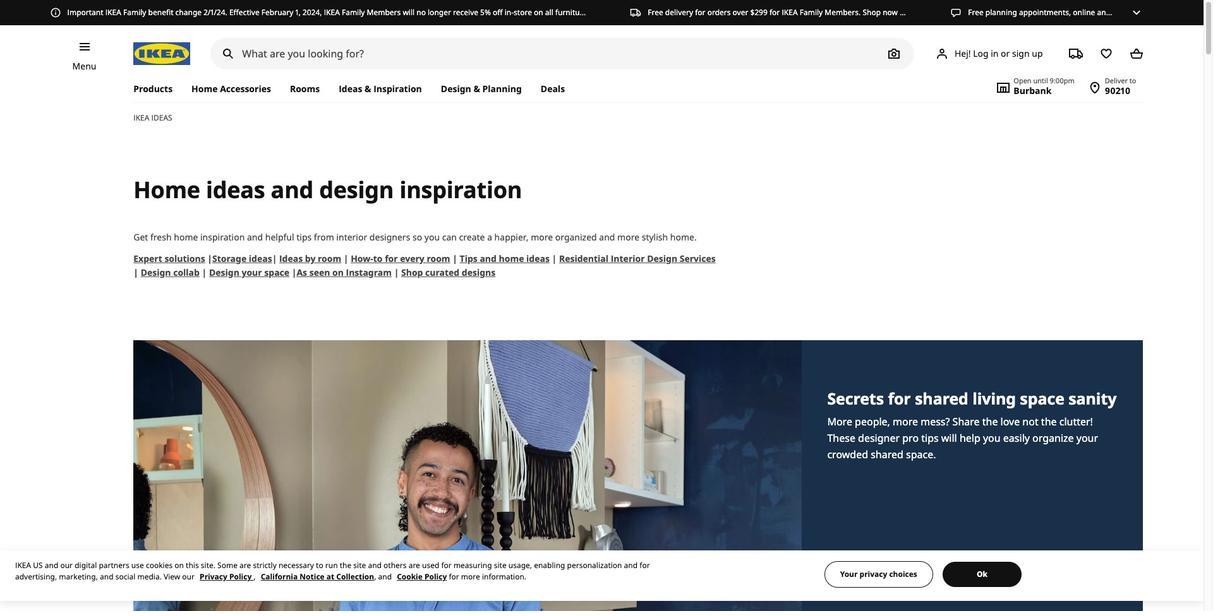 Task type: locate. For each thing, give the bounding box(es) containing it.
the left love
[[983, 415, 998, 429]]

1 horizontal spatial ideas
[[339, 83, 362, 95]]

will left no
[[403, 7, 415, 18]]

& for design
[[474, 83, 480, 95]]

1 horizontal spatial on
[[333, 267, 344, 279]]

to up instagram on the left
[[373, 253, 383, 265]]

partners
[[99, 561, 129, 571]]

1 vertical spatial your
[[1077, 432, 1099, 446]]

privacy policy , california notice at collection , and cookie policy for more information.
[[200, 572, 527, 583]]

0 vertical spatial on
[[534, 7, 543, 18]]

& left the inspiration on the top left of the page
[[365, 83, 371, 95]]

1 vertical spatial our
[[182, 572, 195, 583]]

free left planning
[[969, 7, 984, 18]]

inspiration up create
[[400, 174, 522, 205]]

0 horizontal spatial on
[[175, 561, 184, 571]]

room up "curated"
[[427, 253, 450, 265]]

home up fresh
[[134, 174, 200, 205]]

for left 'every'
[[385, 253, 398, 265]]

hej! log in or sign up link
[[920, 41, 1059, 66]]

and up privacy policy , california notice at collection , and cookie policy for more information.
[[368, 561, 382, 571]]

family left members.
[[800, 7, 823, 18]]

ideas
[[206, 174, 265, 205], [249, 253, 272, 265], [527, 253, 550, 265]]

more up interior
[[618, 231, 640, 243]]

and up designs at the left top of the page
[[480, 253, 497, 265]]

0 horizontal spatial in-
[[505, 7, 514, 18]]

and left décor.
[[589, 7, 603, 18]]

so
[[413, 231, 422, 243]]

0 vertical spatial home
[[192, 83, 218, 95]]

ikea logotype, go to start page image
[[134, 42, 190, 65]]

room up seen
[[318, 253, 341, 265]]

| down the ideas by room link
[[292, 267, 297, 279]]

1 horizontal spatial ,
[[374, 572, 376, 583]]

2 horizontal spatial on
[[534, 7, 543, 18]]

0 horizontal spatial family
[[123, 7, 146, 18]]

2 horizontal spatial the
[[1042, 415, 1057, 429]]

policy down used
[[425, 572, 447, 583]]

2 family from the left
[[342, 7, 365, 18]]

space up not
[[1020, 388, 1065, 410]]

free
[[648, 7, 664, 18], [969, 7, 984, 18]]

1 horizontal spatial shop
[[863, 7, 881, 18]]

0 horizontal spatial policy
[[229, 572, 252, 583]]

1 horizontal spatial you
[[984, 432, 1001, 446]]

1 horizontal spatial are
[[409, 561, 420, 571]]

2024,
[[303, 7, 322, 18]]

family left benefit
[[123, 7, 146, 18]]

for left orders
[[695, 7, 706, 18]]

1 horizontal spatial space
[[1020, 388, 1065, 410]]

shared
[[915, 388, 969, 410], [871, 448, 904, 462]]

your privacy choices
[[841, 570, 918, 580]]

orders
[[708, 7, 731, 18]]

shared up mess?
[[915, 388, 969, 410]]

secrets for shared living space sanity page image
[[134, 341, 802, 612]]

family left members
[[342, 7, 365, 18]]

on inside ikea us and our digital partners use cookies on this site. some are strictly necessary to run the site and others are used for measuring site usage, enabling personalization and for advertising, marketing, and social media. view our
[[175, 561, 184, 571]]

1 store from the left
[[514, 7, 532, 18]]

usage,
[[509, 561, 532, 571]]

us
[[33, 561, 43, 571]]

& inside design & planning link
[[474, 83, 480, 95]]

help
[[960, 432, 981, 446]]

are up cookie
[[409, 561, 420, 571]]

tips left from
[[297, 231, 312, 243]]

home inside expert solutions | storage ideas | ideas by room | how-to for every room | tips and home ideas | residential interior design services | design collab | design your space | as seen on instagram | shop curated designs
[[499, 253, 524, 265]]

home left accessories
[[192, 83, 218, 95]]

0 vertical spatial shop
[[863, 7, 881, 18]]

1 vertical spatial ideas
[[279, 253, 303, 265]]

personalization
[[567, 561, 622, 571]]

our up marketing,
[[60, 561, 73, 571]]

2 & from the left
[[474, 83, 480, 95]]

2 vertical spatial on
[[175, 561, 184, 571]]

the up organize
[[1042, 415, 1057, 429]]

you
[[425, 231, 440, 243], [984, 432, 1001, 446]]

over
[[733, 7, 749, 18]]

inspiration
[[400, 174, 522, 205], [200, 231, 245, 243]]

on left all
[[534, 7, 543, 18]]

are right some
[[240, 561, 251, 571]]

delivery
[[665, 7, 693, 18]]

you right help
[[984, 432, 1001, 446]]

toggle image
[[1127, 3, 1147, 23]]

1 , from the left
[[254, 572, 256, 583]]

1 in- from the left
[[505, 7, 514, 18]]

to inside ikea us and our digital partners use cookies on this site. some are strictly necessary to run the site and others are used for measuring site usage, enabling personalization and for advertising, marketing, and social media. view our
[[316, 561, 323, 571]]

1 horizontal spatial in-
[[1113, 7, 1122, 18]]

members.
[[825, 7, 861, 18]]

for
[[695, 7, 706, 18], [770, 7, 780, 18], [385, 253, 398, 265], [888, 388, 911, 410], [441, 561, 452, 571], [640, 561, 650, 571], [449, 572, 459, 583]]

space inside secrets for shared living space sanity more people, more mess? share the love not the clutter! these designer pro tips will help you easily organize your crowded shared space.
[[1020, 388, 1065, 410]]

store right online
[[1122, 7, 1141, 18]]

2 in- from the left
[[1113, 7, 1122, 18]]

tips down mess?
[[922, 432, 939, 446]]

a
[[487, 231, 492, 243]]

and inside expert solutions | storage ideas | ideas by room | how-to for every room | tips and home ideas | residential interior design services | design collab | design your space | as seen on instagram | shop curated designs
[[480, 253, 497, 265]]

0 vertical spatial shared
[[915, 388, 969, 410]]

our
[[60, 561, 73, 571], [182, 572, 195, 583]]

the right run at the left
[[340, 561, 352, 571]]

open until 9:00pm burbank
[[1014, 76, 1075, 97]]

your inside expert solutions | storage ideas | ideas by room | how-to for every room | tips and home ideas | residential interior design services | design collab | design your space | as seen on instagram | shop curated designs
[[242, 267, 262, 279]]

1 horizontal spatial site
[[494, 561, 507, 571]]

| down how-to for every room link
[[394, 267, 399, 279]]

more
[[651, 7, 670, 18], [828, 415, 853, 429]]

people,
[[855, 415, 891, 429]]

for up "people,"
[[888, 388, 911, 410]]

& inside ideas & inspiration link
[[365, 83, 371, 95]]

1 vertical spatial home
[[499, 253, 524, 265]]

ideas right rooms
[[339, 83, 362, 95]]

in-
[[505, 7, 514, 18], [1113, 7, 1122, 18]]

0 vertical spatial home
[[174, 231, 198, 243]]

1 & from the left
[[365, 83, 371, 95]]

deals
[[541, 83, 565, 95]]

| left tips
[[453, 253, 458, 265]]

1 horizontal spatial &
[[474, 83, 480, 95]]

1 vertical spatial will
[[942, 432, 958, 446]]

0 horizontal spatial our
[[60, 561, 73, 571]]

free for free planning appointments, online and in-store
[[969, 7, 984, 18]]

important ikea family benefit change 2/1/24. effective february 1, 2024, ikea family members will no longer receive 5% off in-store on all furniture and décor. learn more
[[67, 7, 670, 18]]

can
[[442, 231, 457, 243]]

home up solutions
[[174, 231, 198, 243]]

necessary
[[279, 561, 314, 571]]

1 vertical spatial shop
[[401, 267, 423, 279]]

sanity
[[1069, 388, 1117, 410]]

ikea left us
[[15, 561, 31, 571]]

policy down some
[[229, 572, 252, 583]]

more right learn
[[651, 7, 670, 18]]

0 horizontal spatial store
[[514, 7, 532, 18]]

1 horizontal spatial family
[[342, 7, 365, 18]]

1 vertical spatial more
[[828, 415, 853, 429]]

home for home ideas and design inspiration
[[134, 174, 200, 205]]

2 are from the left
[[409, 561, 420, 571]]

0 vertical spatial more
[[651, 7, 670, 18]]

to up california notice at collection link
[[316, 561, 323, 571]]

planning
[[483, 83, 522, 95]]

home accessories
[[192, 83, 271, 95]]

0 horizontal spatial room
[[318, 253, 341, 265]]

shared down designer
[[871, 448, 904, 462]]

design your space link
[[209, 267, 290, 279]]

0 horizontal spatial you
[[425, 231, 440, 243]]

1 horizontal spatial policy
[[425, 572, 447, 583]]

0 horizontal spatial are
[[240, 561, 251, 571]]

by
[[305, 253, 316, 265]]

0 horizontal spatial ideas
[[279, 253, 303, 265]]

more right the "happier,"
[[531, 231, 553, 243]]

and right us
[[45, 561, 58, 571]]

share
[[953, 415, 980, 429]]

1 horizontal spatial will
[[942, 432, 958, 446]]

0 horizontal spatial tips
[[297, 231, 312, 243]]

you right so on the top of page
[[425, 231, 440, 243]]

free for free delivery for orders over $299 for ikea family members. shop now through feb 3
[[648, 7, 664, 18]]

more up "pro"
[[893, 415, 919, 429]]

privacy
[[200, 572, 227, 583]]

free left delivery
[[648, 7, 664, 18]]

policy
[[229, 572, 252, 583], [425, 572, 447, 583]]

inspiration up storage
[[200, 231, 245, 243]]

| right solutions
[[208, 253, 212, 265]]

on left this
[[175, 561, 184, 571]]

1 horizontal spatial our
[[182, 572, 195, 583]]

0 horizontal spatial your
[[242, 267, 262, 279]]

online
[[1074, 7, 1096, 18]]

sign
[[1013, 47, 1030, 59]]

your
[[242, 267, 262, 279], [1077, 432, 1099, 446]]

space left as
[[264, 267, 290, 279]]

2 policy from the left
[[425, 572, 447, 583]]

0 vertical spatial to
[[1130, 76, 1137, 85]]

or
[[1001, 47, 1010, 59]]

0 horizontal spatial &
[[365, 83, 371, 95]]

, down strictly
[[254, 572, 256, 583]]

None search field
[[211, 38, 915, 70]]

in- right off
[[505, 7, 514, 18]]

will
[[403, 7, 415, 18], [942, 432, 958, 446]]

used
[[422, 561, 440, 571]]

menu
[[72, 60, 96, 72]]

, left cookie
[[374, 572, 376, 583]]

ikea right 2024, at the left top of page
[[324, 7, 340, 18]]

designer
[[858, 432, 900, 446]]

2 horizontal spatial to
[[1130, 76, 1137, 85]]

0 horizontal spatial site
[[354, 561, 366, 571]]

0 horizontal spatial inspiration
[[200, 231, 245, 243]]

1 vertical spatial tips
[[922, 432, 939, 446]]

shop down 'every'
[[401, 267, 423, 279]]

more down measuring
[[461, 572, 480, 583]]

1 horizontal spatial your
[[1077, 432, 1099, 446]]

0 vertical spatial you
[[425, 231, 440, 243]]

store right off
[[514, 7, 532, 18]]

pro
[[903, 432, 919, 446]]

1 horizontal spatial tips
[[922, 432, 939, 446]]

ideas & inspiration
[[339, 83, 422, 95]]

seen
[[310, 267, 330, 279]]

and down partners
[[100, 572, 113, 583]]

1 vertical spatial shared
[[871, 448, 904, 462]]

ideas up as
[[279, 253, 303, 265]]

strictly
[[253, 561, 277, 571]]

1 horizontal spatial the
[[983, 415, 998, 429]]

0 horizontal spatial shop
[[401, 267, 423, 279]]

design left the planning
[[441, 83, 471, 95]]

more inside secrets for shared living space sanity more people, more mess? share the love not the clutter! these designer pro tips will help you easily organize your crowded shared space.
[[828, 415, 853, 429]]

& left the planning
[[474, 83, 480, 95]]

ikea us and our digital partners use cookies on this site. some are strictly necessary to run the site and others are used for measuring site usage, enabling personalization and for advertising, marketing, and social media. view our
[[15, 561, 650, 583]]

| up as seen on instagram link
[[344, 253, 349, 265]]

2 free from the left
[[969, 7, 984, 18]]

0 horizontal spatial the
[[340, 561, 352, 571]]

1 vertical spatial you
[[984, 432, 1001, 446]]

1 horizontal spatial free
[[969, 7, 984, 18]]

on right seen
[[333, 267, 344, 279]]

1 horizontal spatial room
[[427, 253, 450, 265]]

0 vertical spatial our
[[60, 561, 73, 571]]

0 horizontal spatial space
[[264, 267, 290, 279]]

will left help
[[942, 432, 958, 446]]

décor.
[[605, 7, 627, 18]]

california
[[261, 572, 298, 583]]

room
[[318, 253, 341, 265], [427, 253, 450, 265]]

helpful
[[265, 231, 294, 243]]

0 horizontal spatial to
[[316, 561, 323, 571]]

ideas
[[339, 83, 362, 95], [279, 253, 303, 265]]

tips
[[460, 253, 478, 265]]

1 are from the left
[[240, 561, 251, 571]]

0 vertical spatial your
[[242, 267, 262, 279]]

site up privacy policy , california notice at collection , and cookie policy for more information.
[[354, 561, 366, 571]]

more up these
[[828, 415, 853, 429]]

2 horizontal spatial family
[[800, 7, 823, 18]]

1 horizontal spatial more
[[828, 415, 853, 429]]

| down helpful
[[272, 253, 277, 265]]

0 vertical spatial ideas
[[339, 83, 362, 95]]

ikea right $299
[[782, 7, 798, 18]]

1 vertical spatial home
[[134, 174, 200, 205]]

hej!
[[955, 47, 971, 59]]

ikea inside ikea us and our digital partners use cookies on this site. some are strictly necessary to run the site and others are used for measuring site usage, enabling personalization and for advertising, marketing, and social media. view our
[[15, 561, 31, 571]]

your down 'clutter!'
[[1077, 432, 1099, 446]]

1 vertical spatial on
[[333, 267, 344, 279]]

design down stylish
[[647, 253, 678, 265]]

interior
[[611, 253, 645, 265]]

more inside secrets for shared living space sanity more people, more mess? share the love not the clutter! these designer pro tips will help you easily organize your crowded shared space.
[[893, 415, 919, 429]]

designers
[[370, 231, 410, 243]]

1 horizontal spatial store
[[1122, 7, 1141, 18]]

0 horizontal spatial free
[[648, 7, 664, 18]]

to inside expert solutions | storage ideas | ideas by room | how-to for every room | tips and home ideas | residential interior design services | design collab | design your space | as seen on instagram | shop curated designs
[[373, 253, 383, 265]]

shop
[[863, 7, 881, 18], [401, 267, 423, 279]]

you inside secrets for shared living space sanity more people, more mess? share the love not the clutter! these designer pro tips will help you easily organize your crowded shared space.
[[984, 432, 1001, 446]]

1 horizontal spatial to
[[373, 253, 383, 265]]

how-
[[351, 253, 373, 265]]

| left the residential
[[552, 253, 557, 265]]

in- left "toggle" image
[[1113, 7, 1122, 18]]

0 horizontal spatial more
[[651, 7, 670, 18]]

notice
[[300, 572, 325, 583]]

as
[[297, 267, 307, 279]]

advertising,
[[15, 572, 57, 583]]

1 vertical spatial space
[[1020, 388, 1065, 410]]

your privacy choices button
[[825, 562, 934, 589]]

home down the "happier,"
[[499, 253, 524, 265]]

2 vertical spatial to
[[316, 561, 323, 571]]

1 vertical spatial inspiration
[[200, 231, 245, 243]]

design down storage
[[209, 267, 239, 279]]

0 horizontal spatial ,
[[254, 572, 256, 583]]

2 site from the left
[[494, 561, 507, 571]]

2 room from the left
[[427, 253, 450, 265]]

1 horizontal spatial home
[[499, 253, 524, 265]]

february
[[262, 7, 294, 18]]

and right 'personalization'
[[624, 561, 638, 571]]

design
[[319, 174, 394, 205]]

your inside secrets for shared living space sanity more people, more mess? share the love not the clutter! these designer pro tips will help you easily organize your crowded shared space.
[[1077, 432, 1099, 446]]

to right deliver
[[1130, 76, 1137, 85]]

shop left now
[[863, 7, 881, 18]]

products
[[134, 83, 173, 95]]

home
[[192, 83, 218, 95], [134, 174, 200, 205]]

the inside ikea us and our digital partners use cookies on this site. some are strictly necessary to run the site and others are used for measuring site usage, enabling personalization and for advertising, marketing, and social media. view our
[[340, 561, 352, 571]]

for inside expert solutions | storage ideas | ideas by room | how-to for every room | tips and home ideas | residential interior design services | design collab | design your space | as seen on instagram | shop curated designs
[[385, 253, 398, 265]]

collab
[[173, 267, 200, 279]]

1 vertical spatial to
[[373, 253, 383, 265]]

to
[[1130, 76, 1137, 85], [373, 253, 383, 265], [316, 561, 323, 571]]

1 free from the left
[[648, 7, 664, 18]]

0 vertical spatial space
[[264, 267, 290, 279]]

your down storage ideas link
[[242, 267, 262, 279]]

our down this
[[182, 572, 195, 583]]

site up information.
[[494, 561, 507, 571]]

0 vertical spatial will
[[403, 7, 415, 18]]

1 horizontal spatial inspiration
[[400, 174, 522, 205]]

at
[[327, 572, 335, 583]]



Task type: describe. For each thing, give the bounding box(es) containing it.
rooms
[[290, 83, 320, 95]]

feb
[[931, 7, 944, 18]]

0 horizontal spatial shared
[[871, 448, 904, 462]]

privacy policy link
[[200, 572, 254, 583]]

every
[[400, 253, 425, 265]]

design down expert
[[141, 267, 171, 279]]

expert
[[134, 253, 162, 265]]

open
[[1014, 76, 1032, 85]]

measuring
[[454, 561, 492, 571]]

residential interior design services link
[[559, 253, 716, 265]]

ikea left ideas at the left of the page
[[134, 112, 149, 123]]

create
[[459, 231, 485, 243]]

ikea ideas
[[134, 112, 172, 123]]

space.
[[906, 448, 937, 462]]

marketing,
[[59, 572, 98, 583]]

free delivery for orders over $299 for ikea family members. shop now through feb 3
[[648, 7, 950, 18]]

california notice at collection link
[[261, 572, 374, 583]]

deals link
[[531, 76, 575, 102]]

ideas by room link
[[279, 253, 341, 265]]

1 policy from the left
[[229, 572, 252, 583]]

on inside expert solutions | storage ideas | ideas by room | how-to for every room | tips and home ideas | residential interior design services | design collab | design your space | as seen on instagram | shop curated designs
[[333, 267, 344, 279]]

learn
[[629, 7, 649, 18]]

members
[[367, 7, 401, 18]]

for right used
[[441, 561, 452, 571]]

space inside expert solutions | storage ideas | ideas by room | how-to for every room | tips and home ideas | residential interior design services | design collab | design your space | as seen on instagram | shop curated designs
[[264, 267, 290, 279]]

0 horizontal spatial home
[[174, 231, 198, 243]]

these
[[828, 432, 856, 446]]

cookies
[[146, 561, 173, 571]]

ok button
[[943, 563, 1022, 588]]

| right "collab"
[[202, 267, 207, 279]]

will inside secrets for shared living space sanity more people, more mess? share the love not the clutter! these designer pro tips will help you easily organize your crowded shared space.
[[942, 432, 958, 446]]

solutions
[[165, 253, 205, 265]]

from
[[314, 231, 334, 243]]

curated
[[425, 267, 460, 279]]

shop curated designs link
[[401, 267, 496, 279]]

ok
[[977, 570, 988, 580]]

burbank
[[1014, 85, 1052, 97]]

and down others on the bottom left of page
[[378, 572, 392, 583]]

how-to for every room link
[[351, 253, 450, 265]]

0 vertical spatial inspiration
[[400, 174, 522, 205]]

2 , from the left
[[374, 572, 376, 583]]

digital
[[75, 561, 97, 571]]

some
[[218, 561, 238, 571]]

cookie policy link
[[397, 572, 447, 583]]

tips inside secrets for shared living space sanity more people, more mess? share the love not the clutter! these designer pro tips will help you easily organize your crowded shared space.
[[922, 432, 939, 446]]

rooms link
[[281, 76, 329, 102]]

home ideas and design inspiration
[[134, 174, 522, 205]]

use
[[131, 561, 144, 571]]

design & planning link
[[432, 76, 531, 102]]

1 horizontal spatial shared
[[915, 388, 969, 410]]

for right $299
[[770, 7, 780, 18]]

Search by product text field
[[211, 38, 915, 70]]

run
[[325, 561, 338, 571]]

not
[[1023, 415, 1039, 429]]

2 store from the left
[[1122, 7, 1141, 18]]

site.
[[201, 561, 216, 571]]

| down expert
[[134, 267, 138, 279]]

organize
[[1033, 432, 1074, 446]]

& for ideas
[[365, 83, 371, 95]]

5%
[[480, 7, 491, 18]]

hej! log in or sign up
[[955, 47, 1043, 59]]

9:00pm
[[1050, 76, 1075, 85]]

home for home accessories
[[192, 83, 218, 95]]

1 site from the left
[[354, 561, 366, 571]]

for right 'personalization'
[[640, 561, 650, 571]]

0 vertical spatial tips
[[297, 231, 312, 243]]

and up interior
[[599, 231, 615, 243]]

for inside secrets for shared living space sanity more people, more mess? share the love not the clutter! these designer pro tips will help you easily organize your crowded shared space.
[[888, 388, 911, 410]]

interior
[[337, 231, 367, 243]]

ikea right important
[[105, 7, 121, 18]]

deliver
[[1105, 76, 1128, 85]]

benefit
[[148, 7, 174, 18]]

fresh
[[150, 231, 172, 243]]

your
[[841, 570, 858, 580]]

and up helpful
[[271, 174, 314, 205]]

important ikea family benefit change 2/1/24. effective february 1, 2024, ikea family members will no longer receive 5% off in-store on all furniture and décor. learn more link
[[50, 7, 670, 18]]

3 family from the left
[[800, 7, 823, 18]]

cookie
[[397, 572, 423, 583]]

to inside deliver to 90210
[[1130, 76, 1137, 85]]

receive
[[453, 7, 479, 18]]

products link
[[134, 76, 182, 102]]

for down measuring
[[449, 572, 459, 583]]

and right online
[[1098, 7, 1111, 18]]

ideas inside expert solutions | storage ideas | ideas by room | how-to for every room | tips and home ideas | residential interior design services | design collab | design your space | as seen on instagram | shop curated designs
[[279, 253, 303, 265]]

get fresh home inspiration and helpful tips from interior designers so you can create a happier, more organized and more stylish home.
[[134, 231, 697, 243]]

shop inside expert solutions | storage ideas | ideas by room | how-to for every room | tips and home ideas | residential interior design services | design collab | design your space | as seen on instagram | shop curated designs
[[401, 267, 423, 279]]

free planning appointments, online and in-store link
[[951, 7, 1141, 18]]

off
[[493, 7, 503, 18]]

$299
[[751, 7, 768, 18]]

1 family from the left
[[123, 7, 146, 18]]

as seen on instagram link
[[297, 267, 392, 279]]

ideas
[[151, 112, 172, 123]]

expert solutions | storage ideas | ideas by room | how-to for every room | tips and home ideas | residential interior design services | design collab | design your space | as seen on instagram | shop curated designs
[[134, 253, 716, 279]]

this
[[186, 561, 199, 571]]

1 room from the left
[[318, 253, 341, 265]]

0 horizontal spatial will
[[403, 7, 415, 18]]

view
[[164, 572, 180, 583]]

deliver to 90210
[[1105, 76, 1137, 97]]

and left helpful
[[247, 231, 263, 243]]

free delivery for orders over $299 for ikea family members. shop now through feb 3 link
[[630, 7, 950, 18]]

change
[[175, 7, 202, 18]]

residential
[[559, 253, 609, 265]]

all
[[545, 7, 554, 18]]

tips and home ideas link
[[460, 253, 550, 265]]

home.
[[671, 231, 697, 243]]

design & planning
[[441, 83, 522, 95]]

no
[[417, 7, 426, 18]]

love
[[1001, 415, 1020, 429]]

effective
[[229, 7, 260, 18]]

collection
[[337, 572, 374, 583]]

log
[[974, 47, 989, 59]]

90210
[[1105, 85, 1131, 97]]

happier,
[[495, 231, 529, 243]]

designs
[[462, 267, 496, 279]]



Task type: vqa. For each thing, say whether or not it's contained in the screenshot.
IKEA US AND OUR DIGITAL PARTNERS USE COOKIES ON THIS SITE. SOME ARE STRICTLY NECESSARY TO RUN THE SITE AND OTHERS ARE USED FOR MEASURING SITE USAGE, ENABLING PERSONALIZATION AND FOR ADVERTISING, MARKETING, AND SOCIAL MEDIA. VIEW OUR
yes



